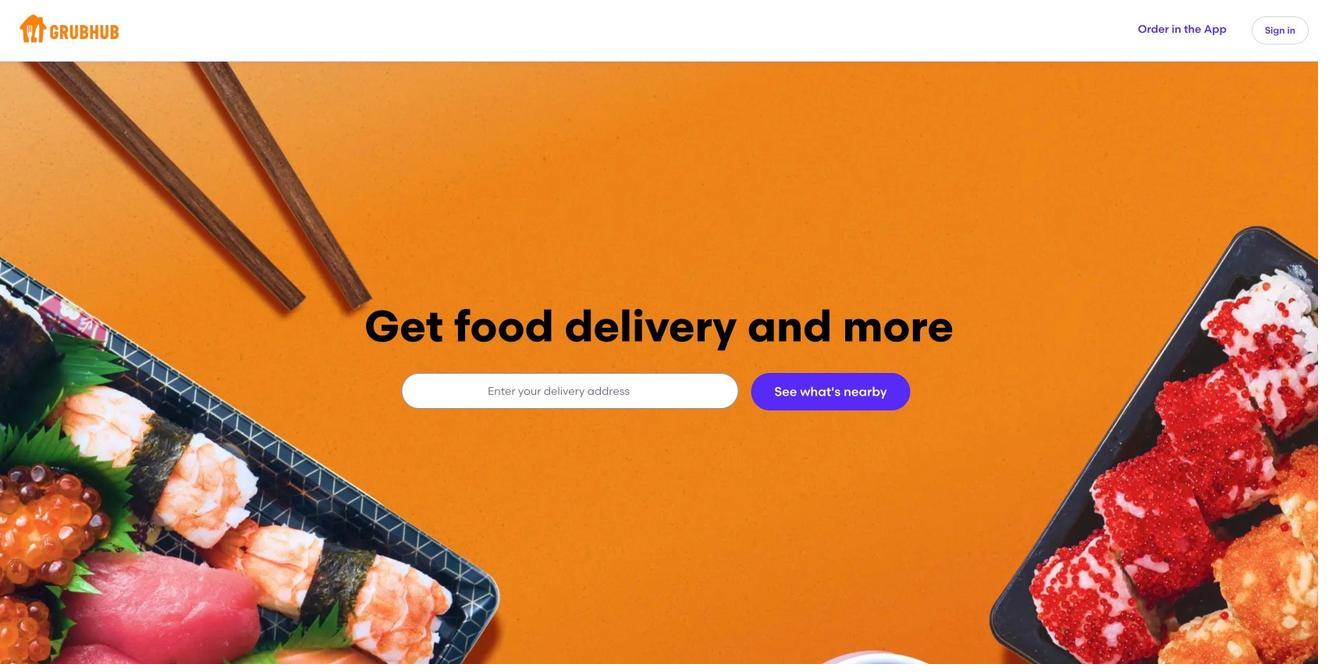 Task type: vqa. For each thing, say whether or not it's contained in the screenshot.
"burger and fries delivery" image
yes



Task type: locate. For each thing, give the bounding box(es) containing it.
main navigation navigation
[[0, 0, 1319, 61]]

Search Address search field
[[402, 374, 738, 408]]



Task type: describe. For each thing, give the bounding box(es) containing it.
burger and fries delivery image
[[0, 61, 1319, 665]]



